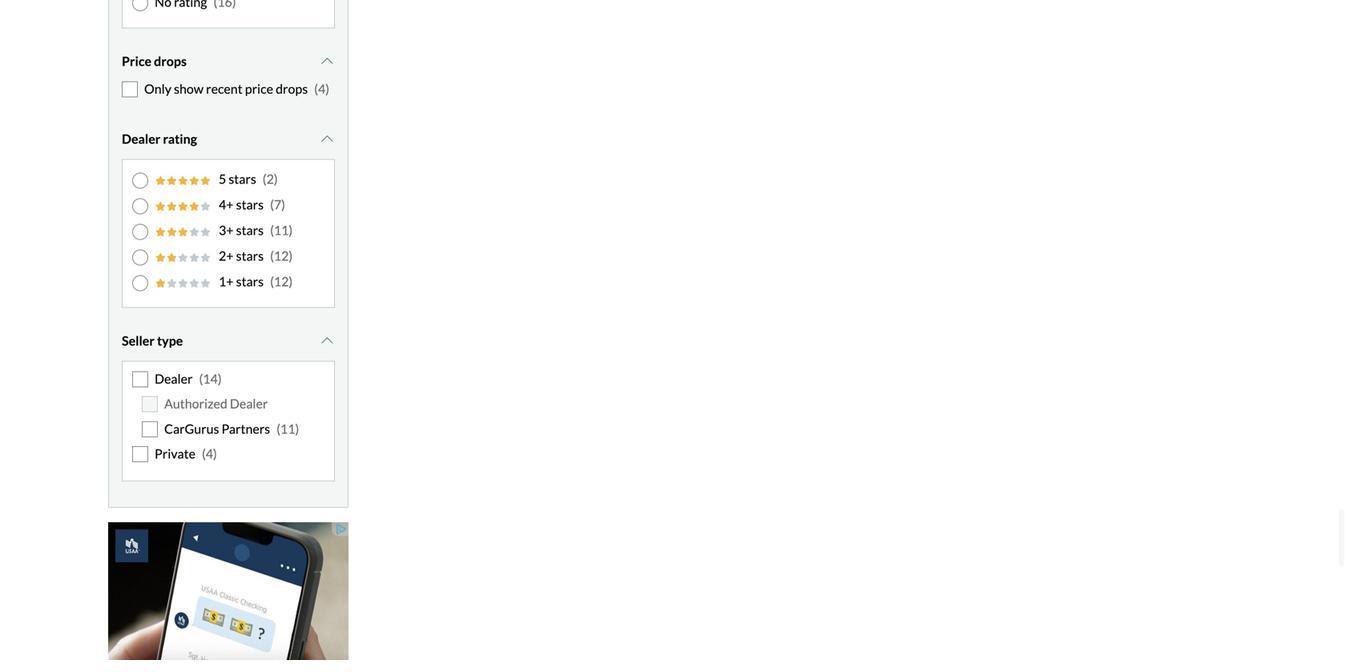 Task type: describe. For each thing, give the bounding box(es) containing it.
only
[[144, 81, 171, 96]]

chevron down image for (14)
[[319, 334, 335, 347]]

5
[[219, 171, 226, 187]]

dealer for dealer rating
[[122, 131, 161, 147]]

drops inside dropdown button
[[154, 53, 187, 69]]

advertisement region
[[108, 523, 349, 660]]

seller
[[122, 333, 155, 349]]

3+ stars
[[219, 222, 264, 238]]

(7)
[[270, 197, 285, 212]]

1 vertical spatial (11)
[[277, 421, 299, 437]]

1+ stars
[[219, 274, 264, 289]]

1+
[[219, 274, 234, 289]]

private
[[155, 446, 195, 462]]

price drops button
[[122, 41, 335, 81]]

dealer for dealer (14)
[[155, 371, 193, 387]]

2 vertical spatial dealer
[[230, 396, 268, 412]]

5 stars
[[219, 171, 256, 187]]

private (4)
[[155, 446, 217, 462]]

rating
[[163, 131, 197, 147]]

2+ stars
[[219, 248, 264, 264]]

recent
[[206, 81, 243, 96]]

chevron down image for (2)
[[319, 133, 335, 145]]

stars for 5 stars
[[229, 171, 256, 187]]

dealer (14)
[[155, 371, 222, 387]]

show
[[174, 81, 204, 96]]

(2)
[[263, 171, 278, 187]]

cargurus partners (11)
[[164, 421, 299, 437]]

1 horizontal spatial (4)
[[314, 81, 329, 96]]

stars for 1+ stars
[[236, 274, 264, 289]]

dealer rating
[[122, 131, 197, 147]]

2+
[[219, 248, 234, 264]]

0 vertical spatial (11)
[[270, 222, 293, 238]]



Task type: locate. For each thing, give the bounding box(es) containing it.
stars right 1+
[[236, 274, 264, 289]]

stars for 3+ stars
[[236, 222, 264, 238]]

seller type
[[122, 333, 183, 349]]

stars right 5
[[229, 171, 256, 187]]

(12) for 2+ stars
[[270, 248, 293, 264]]

(4) down chevron down image
[[314, 81, 329, 96]]

0 vertical spatial chevron down image
[[319, 133, 335, 145]]

chevron down image
[[319, 133, 335, 145], [319, 334, 335, 347]]

authorized dealer
[[164, 396, 268, 412]]

only show recent price drops (4)
[[144, 81, 329, 96]]

(14)
[[199, 371, 222, 387]]

4+
[[219, 197, 234, 212]]

stars
[[229, 171, 256, 187], [236, 197, 264, 212], [236, 222, 264, 238], [236, 248, 264, 264], [236, 274, 264, 289]]

1 (12) from the top
[[270, 248, 293, 264]]

0 vertical spatial dealer
[[122, 131, 161, 147]]

(11)
[[270, 222, 293, 238], [277, 421, 299, 437]]

authorized
[[164, 396, 227, 412]]

seller type button
[[122, 321, 335, 361]]

price
[[122, 53, 151, 69]]

drops right price
[[276, 81, 308, 96]]

drops
[[154, 53, 187, 69], [276, 81, 308, 96]]

(12) right 2+ stars
[[270, 248, 293, 264]]

4+ stars
[[219, 197, 264, 212]]

partners
[[222, 421, 270, 437]]

chevron down image inside dealer rating dropdown button
[[319, 133, 335, 145]]

stars right 4+ on the left top
[[236, 197, 264, 212]]

type
[[157, 333, 183, 349]]

1 vertical spatial chevron down image
[[319, 334, 335, 347]]

3+
[[219, 222, 234, 238]]

(12) for 1+ stars
[[270, 274, 293, 289]]

2 (12) from the top
[[270, 274, 293, 289]]

0 horizontal spatial (4)
[[202, 446, 217, 462]]

price drops
[[122, 53, 187, 69]]

1 vertical spatial (4)
[[202, 446, 217, 462]]

0 horizontal spatial drops
[[154, 53, 187, 69]]

stars right 2+
[[236, 248, 264, 264]]

(4)
[[314, 81, 329, 96], [202, 446, 217, 462]]

price
[[245, 81, 273, 96]]

(4) down cargurus
[[202, 446, 217, 462]]

1 vertical spatial (12)
[[270, 274, 293, 289]]

chevron down image inside seller type dropdown button
[[319, 334, 335, 347]]

1 horizontal spatial drops
[[276, 81, 308, 96]]

stars for 2+ stars
[[236, 248, 264, 264]]

dealer inside dropdown button
[[122, 131, 161, 147]]

2 chevron down image from the top
[[319, 334, 335, 347]]

0 vertical spatial (12)
[[270, 248, 293, 264]]

1 vertical spatial dealer
[[155, 371, 193, 387]]

(11) right the "partners" on the bottom of page
[[277, 421, 299, 437]]

1 vertical spatial drops
[[276, 81, 308, 96]]

(12)
[[270, 248, 293, 264], [270, 274, 293, 289]]

chevron down image
[[319, 55, 335, 68]]

cargurus
[[164, 421, 219, 437]]

stars right 3+
[[236, 222, 264, 238]]

dealer left rating
[[122, 131, 161, 147]]

dealer up the authorized
[[155, 371, 193, 387]]

0 vertical spatial drops
[[154, 53, 187, 69]]

1 chevron down image from the top
[[319, 133, 335, 145]]

0 vertical spatial (4)
[[314, 81, 329, 96]]

(12) right the 1+ stars
[[270, 274, 293, 289]]

dealer up the "partners" on the bottom of page
[[230, 396, 268, 412]]

stars for 4+ stars
[[236, 197, 264, 212]]

drops up only
[[154, 53, 187, 69]]

(11) down (7)
[[270, 222, 293, 238]]

dealer rating button
[[122, 119, 335, 159]]

dealer
[[122, 131, 161, 147], [155, 371, 193, 387], [230, 396, 268, 412]]



Task type: vqa. For each thing, say whether or not it's contained in the screenshot.
Electronic
no



